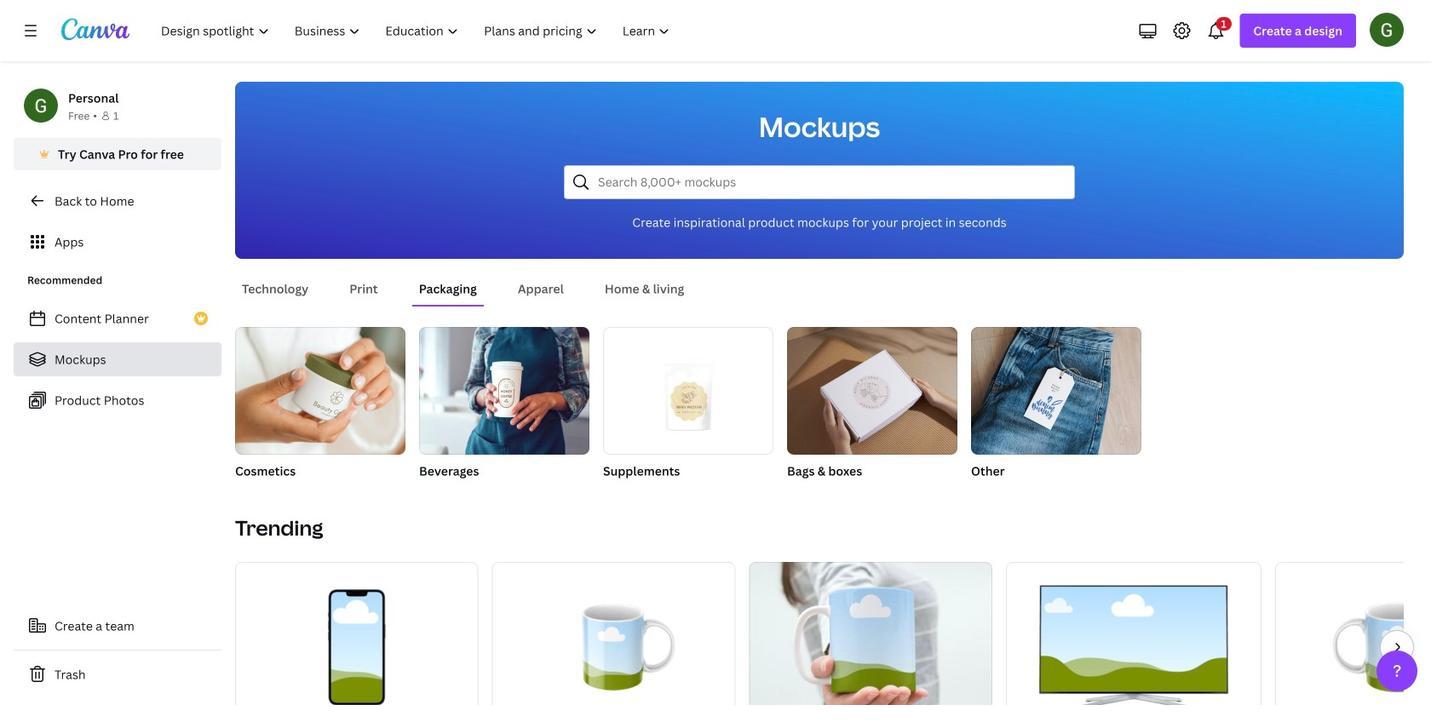 Task type: locate. For each thing, give the bounding box(es) containing it.
group
[[235, 327, 406, 481], [235, 327, 406, 455], [419, 327, 590, 481], [419, 327, 590, 455], [603, 327, 774, 481], [603, 327, 774, 455], [787, 327, 958, 481], [787, 327, 958, 455], [971, 327, 1142, 481], [235, 562, 479, 706], [492, 562, 736, 706], [749, 562, 993, 706]]

list
[[14, 302, 222, 418]]

top level navigation element
[[150, 14, 685, 48]]

Label search field
[[598, 166, 1064, 199]]



Task type: vqa. For each thing, say whether or not it's contained in the screenshot.
group
yes



Task type: describe. For each thing, give the bounding box(es) containing it.
gary orlando image
[[1370, 13, 1404, 47]]



